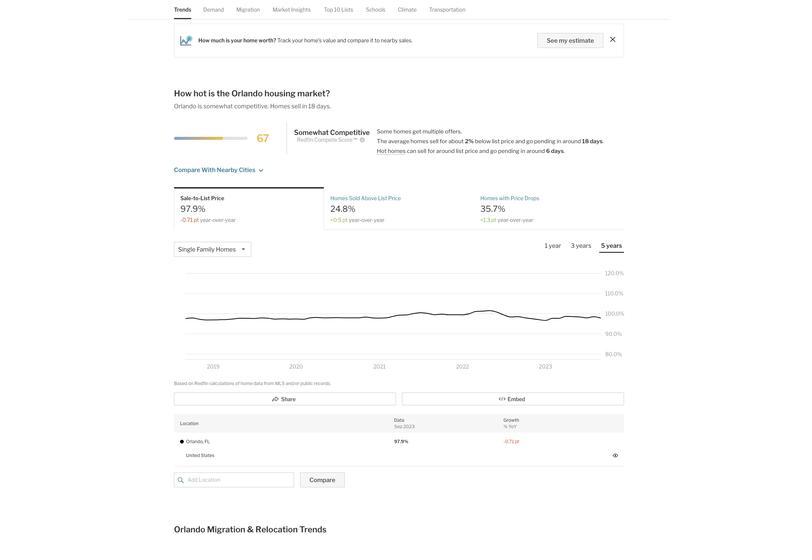 Task type: describe. For each thing, give the bounding box(es) containing it.
97.9% inside sale-to-list price 97.9% -0.71 pt year-over-year
[[180, 204, 206, 214]]

3 years
[[571, 242, 591, 249]]

than inside orlando's median sale price is 16% lower than the national average.
[[594, 0, 605, 7]]

some homes get multiple offers. the average homes  sell for about 2% below list price and  go pending in around 18 days . hot homes can  sell for around list price and  go pending in around 6 days .
[[377, 128, 604, 155]]

0 horizontal spatial than
[[324, 9, 335, 15]]

to-
[[193, 195, 201, 201]]

pt inside "homes with price drops 35.7% +1.3 pt year-over-year"
[[491, 217, 497, 223]]

public
[[300, 381, 313, 386]]

get
[[413, 128, 421, 135]]

trends link
[[174, 0, 191, 19]]

schools
[[366, 6, 386, 13]]

+0.5
[[330, 217, 342, 223]]

value
[[323, 37, 336, 44]]

fl
[[205, 439, 210, 445]]

1 year button
[[543, 242, 563, 252]]

united
[[186, 453, 200, 458]]

pt inside homes sold above list price 24.8% +0.5 pt year-over-year
[[343, 217, 348, 223]]

insights
[[291, 6, 311, 13]]

share button
[[174, 393, 396, 406]]

somewhat
[[294, 129, 329, 136]]

the
[[377, 138, 387, 145]]

1 vertical spatial days
[[551, 148, 564, 155]]

growth % yoy
[[504, 418, 519, 429]]

homes sold above list price 24.8% +0.5 pt year-over-year
[[330, 195, 401, 223]]

sep
[[394, 424, 402, 429]]

is left 3%
[[293, 9, 297, 15]]

0 vertical spatial 18
[[308, 103, 315, 110]]

homes down the housing
[[270, 103, 290, 110]]

3
[[571, 242, 575, 249]]

sale-to-list price 97.9% -0.71 pt year-over-year
[[180, 195, 236, 223]]

embed button
[[402, 393, 624, 406]]

6
[[546, 148, 550, 155]]

orlando's
[[495, 0, 518, 7]]

average
[[388, 138, 409, 145]]

cost
[[235, 9, 246, 15]]

worth?
[[259, 37, 276, 44]]

1 vertical spatial trends
[[300, 525, 327, 534]]

price inside homes sold above list price 24.8% +0.5 pt year-over-year
[[388, 195, 401, 201]]

1
[[545, 242, 548, 249]]

compare button
[[300, 473, 345, 488]]

with
[[499, 195, 510, 201]]

1 vertical spatial of
[[235, 381, 240, 386]]

median
[[519, 0, 537, 7]]

drops
[[525, 195, 539, 201]]

1 vertical spatial .
[[564, 148, 565, 155]]

some
[[377, 128, 392, 135]]

nearby
[[217, 167, 238, 174]]

see
[[547, 37, 558, 44]]

18 inside "some homes get multiple offers. the average homes  sell for about 2% below list price and  go pending in around 18 days . hot homes can  sell for around list price and  go pending in around 6 days ."
[[582, 138, 589, 145]]

my
[[559, 37, 568, 44]]

5 years
[[601, 242, 622, 249]]

1 year
[[545, 242, 561, 249]]

see my estimate button
[[537, 33, 603, 48]]

see my estimate
[[547, 37, 594, 44]]

the inside orlando's median sale price is 16% lower than the national average.
[[606, 0, 614, 7]]

lists
[[341, 6, 353, 13]]

0 vertical spatial days
[[590, 138, 603, 145]]

offers.
[[445, 128, 462, 135]]

above
[[361, 195, 377, 201]]

family
[[197, 246, 215, 253]]

year inside "1 year" button
[[549, 242, 561, 249]]

1 horizontal spatial redfin
[[297, 137, 313, 143]]

™
[[353, 137, 358, 143]]

hot
[[194, 89, 207, 98]]

records.
[[314, 381, 331, 386]]

and/or
[[286, 381, 299, 386]]

orlando, fl
[[186, 439, 210, 445]]

2 vertical spatial home
[[241, 381, 253, 386]]

somewhat
[[203, 103, 233, 110]]

2%
[[465, 138, 474, 145]]

1 your from the left
[[231, 37, 242, 44]]

year inside sale-to-list price 97.9% -0.71 pt year-over-year
[[225, 217, 236, 223]]

35.7%
[[480, 204, 505, 214]]

+1.3
[[480, 217, 490, 223]]

learn which home features in orlando
[[387, 9, 481, 15]]

how much is your home worth? track your home's value and compare it to nearby sales.
[[198, 37, 413, 44]]

homes right family
[[216, 246, 236, 253]]

1 horizontal spatial .
[[603, 138, 604, 145]]

1 vertical spatial homes
[[411, 138, 429, 145]]

compare with nearby cities
[[174, 167, 255, 174]]

embed
[[508, 396, 525, 403]]

1 vertical spatial home
[[243, 37, 258, 44]]

is right much at the top left of page
[[226, 37, 230, 44]]

how for how hot is the orlando housing market?
[[174, 89, 192, 98]]

average. inside orlando's median sale price is 16% lower than the national average.
[[195, 9, 216, 15]]

data sep 2023
[[394, 418, 415, 429]]

cities
[[239, 167, 255, 174]]

orlando is somewhat competitive. homes sell in 18 days.
[[174, 103, 331, 110]]

sold
[[349, 195, 360, 201]]

1 vertical spatial list
[[456, 148, 464, 155]]

location
[[180, 421, 199, 426]]

demand
[[203, 6, 224, 13]]

year- inside "homes with price drops 35.7% +1.3 pt year-over-year"
[[498, 217, 510, 223]]

is down hot
[[198, 103, 202, 110]]

yoy
[[509, 424, 517, 429]]

&
[[247, 525, 254, 534]]

orlando,
[[186, 439, 204, 445]]

to
[[375, 37, 380, 44]]

top 10 lists link
[[324, 0, 353, 19]]

over- for 24.8%
[[361, 217, 374, 223]]

1 vertical spatial migration
[[207, 525, 245, 534]]

Add Location search field
[[174, 473, 294, 488]]

can
[[407, 148, 416, 155]]

living
[[253, 9, 266, 15]]

over- for 97.9%
[[213, 217, 225, 223]]

0 horizontal spatial around
[[436, 148, 455, 155]]

homes inside "homes with price drops 35.7% +1.3 pt year-over-year"
[[480, 195, 498, 201]]

price inside sale-to-list price 97.9% -0.71 pt year-over-year
[[211, 195, 224, 201]]

0 horizontal spatial redfin
[[195, 381, 208, 386]]

it
[[370, 37, 374, 44]]

1 vertical spatial the
[[336, 9, 345, 15]]

1 vertical spatial 0.71
[[505, 439, 514, 445]]

2 vertical spatial homes
[[388, 148, 406, 155]]

list inside homes sold above list price 24.8% +0.5 pt year-over-year
[[378, 195, 387, 201]]



Task type: vqa. For each thing, say whether or not it's contained in the screenshot.
lower
yes



Task type: locate. For each thing, give the bounding box(es) containing it.
market
[[273, 6, 290, 13]]

0 vertical spatial migration
[[236, 6, 260, 13]]

1 horizontal spatial 97.9%
[[394, 439, 408, 445]]

years right 5
[[606, 242, 622, 249]]

score
[[338, 137, 353, 143]]

demand link
[[203, 0, 224, 19]]

1 vertical spatial pending
[[498, 148, 520, 155]]

2 vertical spatial and
[[479, 148, 489, 155]]

0 vertical spatial sell
[[291, 103, 301, 110]]

home left worth?
[[243, 37, 258, 44]]

the up somewhat on the top left of the page
[[217, 89, 230, 98]]

home right 'which'
[[419, 9, 433, 15]]

2 horizontal spatial price
[[549, 0, 561, 7]]

of right "cost"
[[247, 9, 252, 15]]

0 vertical spatial home
[[419, 9, 433, 15]]

national right 10
[[346, 9, 365, 15]]

1 vertical spatial price
[[501, 138, 514, 145]]

over- up single family homes
[[213, 217, 225, 223]]

migration
[[236, 6, 260, 13], [207, 525, 245, 534]]

sell down the housing
[[291, 103, 301, 110]]

0 horizontal spatial pending
[[498, 148, 520, 155]]

share
[[281, 396, 296, 403]]

how left much at the top left of page
[[198, 37, 210, 44]]

list down about
[[456, 148, 464, 155]]

2 vertical spatial price
[[465, 148, 478, 155]]

list right 'below'
[[492, 138, 500, 145]]

0 vertical spatial of
[[247, 9, 252, 15]]

your right track
[[292, 37, 303, 44]]

1 horizontal spatial price
[[501, 138, 514, 145]]

1 horizontal spatial years
[[606, 242, 622, 249]]

2 horizontal spatial over-
[[510, 217, 523, 223]]

the right lower
[[606, 0, 614, 7]]

homes up "24.8%"
[[330, 195, 348, 201]]

0 vertical spatial the
[[606, 0, 614, 7]]

1 vertical spatial for
[[428, 148, 435, 155]]

redfin compete score ™
[[297, 137, 358, 143]]

how left hot
[[174, 89, 192, 98]]

year- for 97.9%
[[200, 217, 213, 223]]

pt down to-
[[194, 217, 199, 223]]

transportation link
[[429, 0, 466, 19]]

10
[[334, 6, 340, 13]]

sell
[[291, 103, 301, 110], [430, 138, 439, 145], [418, 148, 426, 155]]

1 horizontal spatial the
[[336, 9, 345, 15]]

pt inside sale-to-list price 97.9% -0.71 pt year-over-year
[[194, 217, 199, 223]]

than
[[594, 0, 605, 7], [324, 9, 335, 15]]

0 vertical spatial homes
[[394, 128, 411, 135]]

0 horizontal spatial year-
[[200, 217, 213, 223]]

redfin down 'somewhat'
[[297, 137, 313, 143]]

price right to-
[[211, 195, 224, 201]]

1 horizontal spatial price
[[388, 195, 401, 201]]

and right the value
[[337, 37, 346, 44]]

0 horizontal spatial go
[[490, 148, 497, 155]]

market?
[[297, 89, 330, 98]]

1 national from the left
[[174, 9, 194, 15]]

1 horizontal spatial 0.71
[[505, 439, 514, 445]]

0 horizontal spatial list
[[456, 148, 464, 155]]

for left about
[[440, 138, 447, 145]]

0.71 inside sale-to-list price 97.9% -0.71 pt year-over-year
[[182, 217, 193, 223]]

higher
[[307, 9, 323, 15]]

0 vertical spatial redfin
[[297, 137, 313, 143]]

schools link
[[366, 0, 386, 19]]

than right higher
[[324, 9, 335, 15]]

2 years from the left
[[606, 242, 622, 249]]

2 horizontal spatial the
[[606, 0, 614, 7]]

your right much at the top left of page
[[231, 37, 242, 44]]

1 over- from the left
[[213, 217, 225, 223]]

price
[[211, 195, 224, 201], [388, 195, 401, 201], [511, 195, 524, 201]]

climate
[[398, 6, 417, 13]]

- inside sale-to-list price 97.9% -0.71 pt year-over-year
[[180, 217, 182, 223]]

home left data at the left bottom of page
[[241, 381, 253, 386]]

data
[[394, 418, 404, 423]]

1 horizontal spatial how
[[198, 37, 210, 44]]

5
[[601, 242, 605, 249]]

2 list from the left
[[378, 195, 387, 201]]

2 national from the left
[[346, 9, 365, 15]]

2 your from the left
[[292, 37, 303, 44]]

over- inside homes sold above list price 24.8% +0.5 pt year-over-year
[[361, 217, 374, 223]]

years for 3 years
[[576, 242, 591, 249]]

0 vertical spatial and
[[337, 37, 346, 44]]

pt down yoy
[[515, 439, 519, 445]]

price right above
[[388, 195, 401, 201]]

migration right overall
[[236, 6, 260, 13]]

compare inside button
[[309, 477, 335, 484]]

migration link
[[236, 0, 260, 19]]

mls
[[275, 381, 285, 386]]

2 over- from the left
[[361, 217, 374, 223]]

0 horizontal spatial price
[[211, 195, 224, 201]]

0 horizontal spatial and
[[337, 37, 346, 44]]

2 average. from the left
[[366, 9, 387, 15]]

0 horizontal spatial price
[[465, 148, 478, 155]]

wrapper image
[[178, 477, 184, 483]]

your
[[231, 37, 242, 44], [292, 37, 303, 44]]

0 horizontal spatial for
[[428, 148, 435, 155]]

somewhat competitive
[[294, 129, 370, 136]]

1 vertical spatial and
[[515, 138, 525, 145]]

homes down get
[[411, 138, 429, 145]]

price right 'below'
[[501, 138, 514, 145]]

price right sale
[[549, 0, 561, 7]]

from
[[264, 381, 274, 386]]

based
[[174, 381, 187, 386]]

0.71
[[182, 217, 193, 223], [505, 439, 514, 445]]

3 price from the left
[[511, 195, 524, 201]]

redfin right on
[[195, 381, 208, 386]]

compare for compare with nearby cities
[[174, 167, 200, 174]]

top
[[324, 6, 333, 13]]

1 horizontal spatial -
[[504, 439, 505, 445]]

year- inside sale-to-list price 97.9% -0.71 pt year-over-year
[[200, 217, 213, 223]]

sell down multiple
[[430, 138, 439, 145]]

market insights
[[273, 6, 311, 13]]

3 year- from the left
[[498, 217, 510, 223]]

1 horizontal spatial trends
[[300, 525, 327, 534]]

1 horizontal spatial around
[[527, 148, 545, 155]]

in
[[267, 9, 271, 15], [456, 9, 460, 15], [302, 103, 307, 110], [557, 138, 561, 145], [521, 148, 525, 155]]

relocation
[[256, 525, 298, 534]]

97.9%
[[180, 204, 206, 214], [394, 439, 408, 445]]

multiple
[[423, 128, 444, 135]]

for down multiple
[[428, 148, 435, 155]]

0 horizontal spatial your
[[231, 37, 242, 44]]

and right 'below'
[[515, 138, 525, 145]]

national inside orlando's median sale price is 16% lower than the national average.
[[174, 9, 194, 15]]

single
[[178, 246, 195, 253]]

the
[[606, 0, 614, 7], [336, 9, 345, 15], [217, 89, 230, 98]]

year- down "24.8%"
[[349, 217, 361, 223]]

than right lower
[[594, 0, 605, 7]]

competitive
[[330, 129, 370, 136]]

%
[[504, 424, 508, 429]]

1 horizontal spatial list
[[378, 195, 387, 201]]

much
[[211, 37, 225, 44]]

0 horizontal spatial how
[[174, 89, 192, 98]]

over- down above
[[361, 217, 374, 223]]

1 horizontal spatial 18
[[582, 138, 589, 145]]

years for 5 years
[[606, 242, 622, 249]]

0 vertical spatial price
[[549, 0, 561, 7]]

2 horizontal spatial year-
[[498, 217, 510, 223]]

1 vertical spatial -
[[504, 439, 505, 445]]

0 vertical spatial .
[[603, 138, 604, 145]]

days.
[[317, 103, 331, 110]]

0 horizontal spatial sell
[[291, 103, 301, 110]]

on
[[188, 381, 194, 386]]

of right "calculations"
[[235, 381, 240, 386]]

1 vertical spatial sell
[[430, 138, 439, 145]]

0 horizontal spatial national
[[174, 9, 194, 15]]

over- inside "homes with price drops 35.7% +1.3 pt year-over-year"
[[510, 217, 523, 223]]

track home value image
[[180, 36, 192, 45]]

2 year- from the left
[[349, 217, 361, 223]]

0 horizontal spatial compare
[[174, 167, 200, 174]]

how hot is the orlando housing market?
[[174, 89, 330, 98]]

year- down 35.7%
[[498, 217, 510, 223]]

2 horizontal spatial around
[[563, 138, 581, 145]]

97.9% down sep
[[394, 439, 408, 445]]

pt right +1.3
[[491, 217, 497, 223]]

pending
[[534, 138, 556, 145], [498, 148, 520, 155]]

0 horizontal spatial the
[[217, 89, 230, 98]]

0 vertical spatial 97.9%
[[180, 204, 206, 214]]

based on redfin calculations of home data from mls and/or public records.
[[174, 381, 331, 386]]

national up track home value icon
[[174, 9, 194, 15]]

3 over- from the left
[[510, 217, 523, 223]]

1 vertical spatial than
[[324, 9, 335, 15]]

sales.
[[399, 37, 413, 44]]

is right hot
[[208, 89, 215, 98]]

home's
[[304, 37, 322, 44]]

2 horizontal spatial sell
[[430, 138, 439, 145]]

1 horizontal spatial go
[[526, 138, 533, 145]]

track
[[277, 37, 291, 44]]

18
[[308, 103, 315, 110], [582, 138, 589, 145]]

1 horizontal spatial for
[[440, 138, 447, 145]]

list inside sale-to-list price 97.9% -0.71 pt year-over-year
[[201, 195, 210, 201]]

and down 'below'
[[479, 148, 489, 155]]

1 horizontal spatial your
[[292, 37, 303, 44]]

data
[[254, 381, 263, 386]]

1 vertical spatial go
[[490, 148, 497, 155]]

.
[[603, 138, 604, 145], [564, 148, 565, 155]]

sell right can
[[418, 148, 426, 155]]

year- for 24.8%
[[349, 217, 361, 223]]

1 list from the left
[[201, 195, 210, 201]]

1 horizontal spatial over-
[[361, 217, 374, 223]]

homes inside homes sold above list price 24.8% +0.5 pt year-over-year
[[330, 195, 348, 201]]

24.8%
[[330, 204, 356, 214]]

97.9% down to-
[[180, 204, 206, 214]]

over- inside sale-to-list price 97.9% -0.71 pt year-over-year
[[213, 217, 225, 223]]

top 10 lists
[[324, 6, 353, 13]]

list right sale-
[[201, 195, 210, 201]]

0.71 down sale-
[[182, 217, 193, 223]]

trends right relocation at the left bottom
[[300, 525, 327, 534]]

1 horizontal spatial days
[[590, 138, 603, 145]]

0 horizontal spatial .
[[564, 148, 565, 155]]

orlando's median sale price is 16% lower than the national average.
[[174, 0, 614, 15]]

1 horizontal spatial compare
[[309, 477, 335, 484]]

0 horizontal spatial list
[[201, 195, 210, 201]]

1 horizontal spatial national
[[346, 9, 365, 15]]

1 vertical spatial 18
[[582, 138, 589, 145]]

about
[[449, 138, 464, 145]]

sale-
[[180, 195, 193, 201]]

2 vertical spatial the
[[217, 89, 230, 98]]

average. left overall
[[195, 9, 216, 15]]

nearby
[[381, 37, 398, 44]]

1 average. from the left
[[195, 9, 216, 15]]

1 years from the left
[[576, 242, 591, 249]]

average.
[[195, 9, 216, 15], [366, 9, 387, 15]]

1 price from the left
[[211, 195, 224, 201]]

1 horizontal spatial list
[[492, 138, 500, 145]]

years right 3
[[576, 242, 591, 249]]

compare
[[174, 167, 200, 174], [309, 477, 335, 484]]

1 horizontal spatial than
[[594, 0, 605, 7]]

1 vertical spatial how
[[174, 89, 192, 98]]

0 horizontal spatial -
[[180, 217, 182, 223]]

trends left demand
[[174, 6, 191, 13]]

0 horizontal spatial 0.71
[[182, 217, 193, 223]]

67
[[257, 132, 269, 145]]

1 vertical spatial redfin
[[195, 381, 208, 386]]

0 horizontal spatial over-
[[213, 217, 225, 223]]

the right top
[[336, 9, 345, 15]]

which
[[404, 9, 418, 15]]

0 vertical spatial for
[[440, 138, 447, 145]]

how for how much is your home worth? track your home's value and compare it to nearby sales.
[[198, 37, 210, 44]]

is inside orlando's median sale price is 16% lower than the national average.
[[562, 0, 566, 7]]

national
[[174, 9, 194, 15], [346, 9, 365, 15]]

0 horizontal spatial 18
[[308, 103, 315, 110]]

0 vertical spatial pending
[[534, 138, 556, 145]]

average. left learn
[[366, 9, 387, 15]]

1 horizontal spatial sell
[[418, 148, 426, 155]]

0 vertical spatial trends
[[174, 6, 191, 13]]

0 vertical spatial -
[[180, 217, 182, 223]]

homes down average
[[388, 148, 406, 155]]

growth
[[504, 418, 519, 423]]

1 year- from the left
[[200, 217, 213, 223]]

estimate
[[569, 37, 594, 44]]

0 vertical spatial go
[[526, 138, 533, 145]]

year inside "homes with price drops 35.7% +1.3 pt year-over-year"
[[523, 217, 533, 223]]

list right above
[[378, 195, 387, 201]]

- down sale-
[[180, 217, 182, 223]]

2 vertical spatial sell
[[418, 148, 426, 155]]

0 horizontal spatial years
[[576, 242, 591, 249]]

price right with
[[511, 195, 524, 201]]

homes up average
[[394, 128, 411, 135]]

market insights link
[[273, 0, 311, 19]]

1 horizontal spatial of
[[247, 9, 252, 15]]

united states
[[186, 453, 214, 458]]

year- inside homes sold above list price 24.8% +0.5 pt year-over-year
[[349, 217, 361, 223]]

transportation
[[429, 6, 466, 13]]

compete
[[314, 137, 337, 143]]

price down 2%
[[465, 148, 478, 155]]

0 horizontal spatial 97.9%
[[180, 204, 206, 214]]

with
[[202, 167, 216, 174]]

hot
[[377, 148, 387, 155]]

year-
[[200, 217, 213, 223], [349, 217, 361, 223], [498, 217, 510, 223]]

price inside orlando's median sale price is 16% lower than the national average.
[[549, 0, 561, 7]]

migration left &
[[207, 525, 245, 534]]

pt right +0.5
[[343, 217, 348, 223]]

year- down to-
[[200, 217, 213, 223]]

1 vertical spatial compare
[[309, 477, 335, 484]]

compare for compare
[[309, 477, 335, 484]]

0 vertical spatial compare
[[174, 167, 200, 174]]

homes up 35.7%
[[480, 195, 498, 201]]

overall cost of living in orlando is 3% higher than the national average.
[[216, 9, 387, 15]]

compare
[[347, 37, 369, 44]]

2 horizontal spatial and
[[515, 138, 525, 145]]

2 price from the left
[[388, 195, 401, 201]]

over- right +1.3
[[510, 217, 523, 223]]

price inside "homes with price drops 35.7% +1.3 pt year-over-year"
[[511, 195, 524, 201]]

0 horizontal spatial days
[[551, 148, 564, 155]]

below
[[475, 138, 491, 145]]

0 horizontal spatial of
[[235, 381, 240, 386]]

is left 16%
[[562, 0, 566, 7]]

features
[[434, 9, 455, 15]]

0 vertical spatial than
[[594, 0, 605, 7]]

0.71 down yoy
[[505, 439, 514, 445]]

list
[[201, 195, 210, 201], [378, 195, 387, 201]]

- down %
[[504, 439, 505, 445]]

year inside homes sold above list price 24.8% +0.5 pt year-over-year
[[374, 217, 385, 223]]

1 horizontal spatial average.
[[366, 9, 387, 15]]



